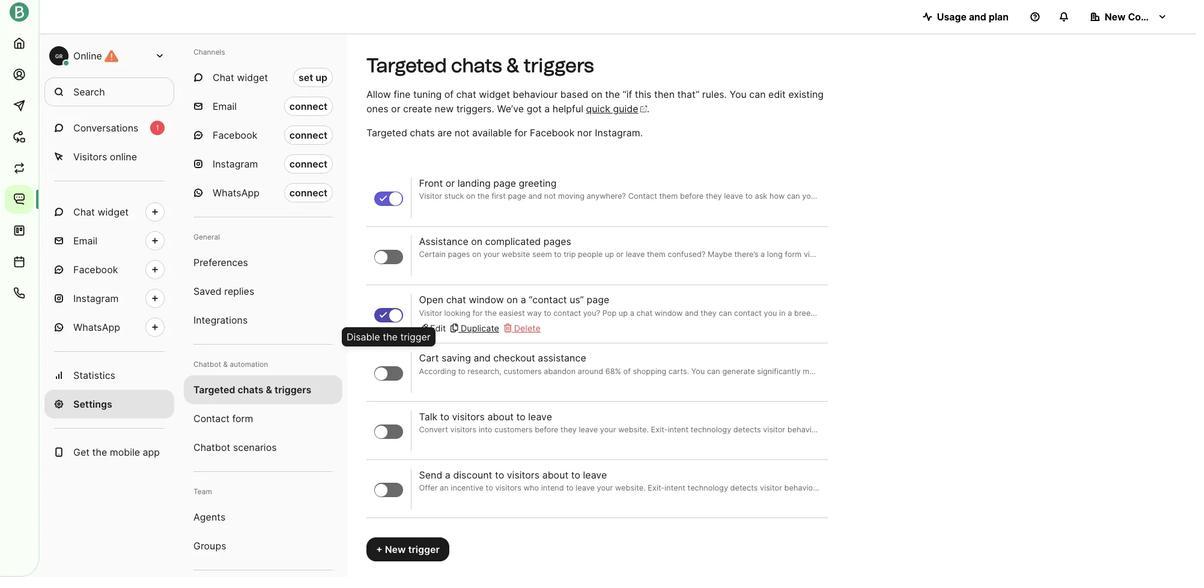 Task type: locate. For each thing, give the bounding box(es) containing it.
chats
[[451, 54, 502, 77], [410, 127, 435, 139], [238, 384, 264, 396]]

1 vertical spatial can
[[719, 309, 732, 318]]

settings link
[[44, 390, 174, 419]]

saved
[[194, 285, 222, 298]]

1 vertical spatial about
[[543, 469, 569, 481]]

chat
[[457, 88, 477, 100], [446, 294, 466, 306], [637, 309, 653, 318]]

delete
[[514, 323, 541, 333]]

whatsapp up general
[[213, 187, 260, 199]]

window up easiest
[[469, 294, 504, 306]]

edit
[[430, 323, 446, 333]]

0 horizontal spatial on
[[471, 236, 483, 248]]

us" up you? on the bottom of page
[[570, 294, 584, 306]]

0 vertical spatial page
[[494, 178, 516, 190]]

2 vertical spatial &
[[266, 384, 272, 396]]

& left automation
[[223, 360, 228, 369]]

set up
[[299, 72, 328, 84]]

1 vertical spatial instagram
[[73, 293, 119, 305]]

1 vertical spatial window
[[655, 309, 683, 318]]

1 vertical spatial triggers
[[275, 384, 312, 396]]

1 horizontal spatial &
[[266, 384, 272, 396]]

for right the url
[[1056, 309, 1066, 318]]

widget up email link
[[98, 206, 129, 218]]

1 horizontal spatial chat widget
[[213, 72, 268, 84]]

widget inside allow fine tuning of chat widget behaviour based on the "if this then that" rules. you can edit existing ones or create new triggers. we've got a helpful
[[479, 88, 510, 100]]

1 horizontal spatial targeted chats & triggers
[[367, 54, 594, 77]]

2 horizontal spatial widget
[[479, 88, 510, 100]]

plan
[[989, 11, 1009, 23]]

discount
[[453, 469, 493, 481]]

chats down automation
[[238, 384, 264, 396]]

3 connect from the top
[[290, 158, 328, 170]]

0 horizontal spatial leave
[[528, 411, 552, 423]]

the up the quick guide
[[605, 88, 620, 100]]

0 vertical spatial &
[[507, 54, 519, 77]]

new company
[[1105, 11, 1173, 23]]

quick guide link
[[586, 103, 647, 115]]

connect for instagram
[[290, 158, 328, 170]]

targeted down ones
[[367, 127, 407, 139]]

email down channels
[[213, 100, 237, 112]]

window left they
[[655, 309, 683, 318]]

0 horizontal spatial new
[[385, 544, 406, 556]]

and inside open chat window on a "contact us" page visitor looking for the easiest way to contact you? pop up a chat window and they can contact you in a breeze, rather than having to wait for an email back. just enter the url for your "contact us" page.
[[685, 309, 699, 318]]

chatbot left automation
[[194, 360, 221, 369]]

0 vertical spatial up
[[316, 72, 328, 84]]

0 horizontal spatial or
[[391, 103, 401, 115]]

2 horizontal spatial and
[[969, 11, 987, 23]]

front or landing page greeting
[[419, 178, 557, 190]]

an
[[932, 309, 941, 318]]

1 vertical spatial and
[[685, 309, 699, 318]]

we've
[[497, 103, 524, 115]]

1 vertical spatial up
[[619, 309, 628, 318]]

0 horizontal spatial us"
[[570, 294, 584, 306]]

settings
[[73, 398, 112, 411]]

can inside open chat window on a "contact us" page visitor looking for the easiest way to contact you? pop up a chat window and they can contact you in a breeze, rather than having to wait for an email back. just enter the url for your "contact us" page.
[[719, 309, 732, 318]]

1
[[156, 123, 159, 132]]

chat up looking
[[446, 294, 466, 306]]

a inside allow fine tuning of chat widget behaviour based on the "if this then that" rules. you can edit existing ones or create new triggers. we've got a helpful
[[545, 103, 550, 115]]

or inside allow fine tuning of chat widget behaviour based on the "if this then that" rules. you can edit existing ones or create new triggers. we've got a helpful
[[391, 103, 401, 115]]

1 vertical spatial chat widget
[[73, 206, 129, 218]]

whatsapp link
[[44, 313, 174, 342]]

delete button
[[504, 322, 541, 335]]

0 vertical spatial about
[[488, 411, 514, 423]]

available
[[472, 127, 512, 139]]

2 horizontal spatial chats
[[451, 54, 502, 77]]

1 horizontal spatial chat
[[213, 72, 234, 84]]

targeted chats & triggers down automation
[[194, 384, 312, 396]]

nor
[[577, 127, 592, 139]]

2 contact from the left
[[734, 309, 762, 318]]

visitors right discount
[[507, 469, 540, 481]]

1 vertical spatial or
[[446, 178, 455, 190]]

0 vertical spatial or
[[391, 103, 401, 115]]

0 horizontal spatial chat
[[73, 206, 95, 218]]

page up you? on the bottom of page
[[587, 294, 610, 306]]

cart saving and checkout assistance link
[[419, 353, 821, 377]]

0 horizontal spatial can
[[719, 309, 732, 318]]

whatsapp down instagram link
[[73, 322, 120, 334]]

chat widget
[[213, 72, 268, 84], [73, 206, 129, 218]]

email
[[943, 309, 962, 318]]

tuning
[[413, 88, 442, 100]]

2 vertical spatial and
[[474, 353, 491, 365]]

targeted chats & triggers up of
[[367, 54, 594, 77]]

search link
[[44, 78, 174, 106]]

1 horizontal spatial on
[[507, 294, 518, 306]]

1 vertical spatial page
[[587, 294, 610, 306]]

on up easiest
[[507, 294, 518, 306]]

talk
[[419, 411, 438, 423]]

trigger
[[408, 544, 440, 556]]

for up duplicate at the bottom of page
[[473, 309, 483, 318]]

1 horizontal spatial "contact
[[1086, 309, 1117, 318]]

send a discount to visitors about to leave
[[419, 469, 607, 481]]

1 horizontal spatial or
[[446, 178, 455, 190]]

"contact
[[529, 294, 567, 306], [1086, 309, 1117, 318]]

connect for email
[[290, 100, 328, 112]]

targeted
[[367, 54, 447, 77], [367, 127, 407, 139], [194, 384, 235, 396]]

2 vertical spatial widget
[[98, 206, 129, 218]]

1 vertical spatial new
[[385, 544, 406, 556]]

fine
[[394, 88, 411, 100]]

0 vertical spatial "contact
[[529, 294, 567, 306]]

new inside button
[[1105, 11, 1126, 23]]

0 vertical spatial triggers
[[524, 54, 594, 77]]

1 horizontal spatial instagram
[[213, 158, 258, 170]]

1 horizontal spatial new
[[1105, 11, 1126, 23]]

talk to visitors about to leave link
[[419, 411, 821, 436]]

1 vertical spatial whatsapp
[[73, 322, 120, 334]]

1 vertical spatial widget
[[479, 88, 510, 100]]

chat up triggers.
[[457, 88, 477, 100]]

0 horizontal spatial contact
[[554, 309, 581, 318]]

widget left set on the top left
[[237, 72, 268, 84]]

0 vertical spatial chat
[[457, 88, 477, 100]]

1 vertical spatial us"
[[1119, 309, 1131, 318]]

team
[[194, 487, 212, 496]]

email up "facebook" link
[[73, 235, 97, 247]]

front
[[419, 178, 443, 190]]

not
[[455, 127, 470, 139]]

you
[[764, 309, 777, 318]]

1 horizontal spatial up
[[619, 309, 628, 318]]

edit
[[769, 88, 786, 100]]

us" left page. on the right bottom of page
[[1119, 309, 1131, 318]]

chatbot for chatbot scenarios
[[194, 442, 230, 454]]

chat widget down channels
[[213, 72, 268, 84]]

1 horizontal spatial us"
[[1119, 309, 1131, 318]]

automation
[[230, 360, 268, 369]]

0 vertical spatial chat widget
[[213, 72, 268, 84]]

chat down channels
[[213, 72, 234, 84]]

0 vertical spatial on
[[591, 88, 603, 100]]

up right pop
[[619, 309, 628, 318]]

0 vertical spatial visitors
[[452, 411, 485, 423]]

+ new trigger
[[376, 544, 440, 556]]

on
[[591, 88, 603, 100], [471, 236, 483, 248], [507, 294, 518, 306]]

targeted up fine
[[367, 54, 447, 77]]

usage and plan
[[937, 11, 1009, 23]]

1 horizontal spatial widget
[[237, 72, 268, 84]]

1 chatbot from the top
[[194, 360, 221, 369]]

0 horizontal spatial window
[[469, 294, 504, 306]]

chat widget up email link
[[73, 206, 129, 218]]

mobile
[[110, 447, 140, 459]]

1 connect from the top
[[290, 100, 328, 112]]

2 connect from the top
[[290, 129, 328, 141]]

online
[[110, 151, 137, 163]]

"contact up way
[[529, 294, 567, 306]]

facebook
[[530, 127, 575, 139], [213, 129, 257, 141], [73, 264, 118, 276]]

or down fine
[[391, 103, 401, 115]]

chats left are
[[410, 127, 435, 139]]

chatbot down contact
[[194, 442, 230, 454]]

0 vertical spatial new
[[1105, 11, 1126, 23]]

0 vertical spatial instagram
[[213, 158, 258, 170]]

can right they
[[719, 309, 732, 318]]

way
[[527, 309, 542, 318]]

1 vertical spatial chat
[[73, 206, 95, 218]]

1 vertical spatial email
[[73, 235, 97, 247]]

1 vertical spatial chats
[[410, 127, 435, 139]]

0 vertical spatial chatbot
[[194, 360, 221, 369]]

triggers.
[[457, 103, 495, 115]]

widget
[[237, 72, 268, 84], [479, 88, 510, 100], [98, 206, 129, 218]]

chat up email link
[[73, 206, 95, 218]]

on right assistance in the top left of the page
[[471, 236, 483, 248]]

chatbot
[[194, 360, 221, 369], [194, 442, 230, 454]]

"contact right your
[[1086, 309, 1117, 318]]

search
[[73, 86, 105, 98]]

0 vertical spatial targeted chats & triggers
[[367, 54, 594, 77]]

1 horizontal spatial contact
[[734, 309, 762, 318]]

a right send
[[445, 469, 451, 481]]

1 vertical spatial on
[[471, 236, 483, 248]]

1 vertical spatial leave
[[583, 469, 607, 481]]

duplicate button
[[451, 322, 499, 335]]

0 vertical spatial window
[[469, 294, 504, 306]]

0 vertical spatial and
[[969, 11, 987, 23]]

leave
[[528, 411, 552, 423], [583, 469, 607, 481]]

2 chatbot from the top
[[194, 442, 230, 454]]

on up quick
[[591, 88, 603, 100]]

4 connect from the top
[[290, 187, 328, 199]]

send a discount to visitors about to leave link
[[419, 469, 821, 494]]

2 horizontal spatial on
[[591, 88, 603, 100]]

contact left you
[[734, 309, 762, 318]]

1 horizontal spatial window
[[655, 309, 683, 318]]

2 vertical spatial on
[[507, 294, 518, 306]]

1 horizontal spatial page
[[587, 294, 610, 306]]

targeted up contact
[[194, 384, 235, 396]]

for down the we've
[[515, 127, 527, 139]]

1 horizontal spatial leave
[[583, 469, 607, 481]]

0 vertical spatial whatsapp
[[213, 187, 260, 199]]

1 horizontal spatial about
[[543, 469, 569, 481]]

whatsapp
[[213, 187, 260, 199], [73, 322, 120, 334]]

2 vertical spatial chats
[[238, 384, 264, 396]]

0 vertical spatial chats
[[451, 54, 502, 77]]

& up behaviour
[[507, 54, 519, 77]]

1 horizontal spatial and
[[685, 309, 699, 318]]

get the mobile app
[[73, 447, 160, 459]]

0 horizontal spatial and
[[474, 353, 491, 365]]

visitors right talk
[[452, 411, 485, 423]]

1 horizontal spatial triggers
[[524, 54, 594, 77]]

and right saving
[[474, 353, 491, 365]]

1 horizontal spatial visitors
[[507, 469, 540, 481]]

page right "landing"
[[494, 178, 516, 190]]

1 horizontal spatial can
[[750, 88, 766, 100]]

chats up of
[[451, 54, 502, 77]]

or right front
[[446, 178, 455, 190]]

to
[[544, 309, 552, 318], [893, 309, 900, 318], [440, 411, 450, 423], [517, 411, 526, 423], [495, 469, 504, 481], [571, 469, 581, 481]]

widget up the we've
[[479, 88, 510, 100]]

new left company
[[1105, 11, 1126, 23]]

form
[[232, 413, 253, 425]]

contact left you? on the bottom of page
[[554, 309, 581, 318]]

new right +
[[385, 544, 406, 556]]

this
[[635, 88, 652, 100]]

and left plan
[[969, 11, 987, 23]]

chat
[[213, 72, 234, 84], [73, 206, 95, 218]]

a right got
[[545, 103, 550, 115]]

chat widget link
[[44, 198, 174, 227]]

triggers up contact form link on the left
[[275, 384, 312, 396]]

and inside button
[[969, 11, 987, 23]]

triggers up based
[[524, 54, 594, 77]]

0 horizontal spatial page
[[494, 178, 516, 190]]

1 vertical spatial "contact
[[1086, 309, 1117, 318]]

and left they
[[685, 309, 699, 318]]

can
[[750, 88, 766, 100], [719, 309, 732, 318]]

for left the an
[[920, 309, 930, 318]]

allow fine tuning of chat widget behaviour based on the "if this then that" rules. you can edit existing ones or create new triggers. we've got a helpful
[[367, 88, 824, 115]]

triggers
[[524, 54, 594, 77], [275, 384, 312, 396]]

for
[[515, 127, 527, 139], [473, 309, 483, 318], [920, 309, 930, 318], [1056, 309, 1066, 318]]

you?
[[583, 309, 601, 318]]

preferences
[[194, 257, 248, 269]]

integrations
[[194, 314, 248, 326]]

than
[[848, 309, 864, 318]]

0 horizontal spatial instagram
[[73, 293, 119, 305]]

can right you
[[750, 88, 766, 100]]

pages
[[544, 236, 572, 248]]

up right set on the top left
[[316, 72, 328, 84]]

window
[[469, 294, 504, 306], [655, 309, 683, 318]]

chat right pop
[[637, 309, 653, 318]]

+
[[376, 544, 383, 556]]

instagram
[[213, 158, 258, 170], [73, 293, 119, 305]]

& up contact form link on the left
[[266, 384, 272, 396]]



Task type: vqa. For each thing, say whether or not it's contained in the screenshot.
services.
no



Task type: describe. For each thing, give the bounding box(es) containing it.
visitor
[[419, 309, 442, 318]]

0 horizontal spatial whatsapp
[[73, 322, 120, 334]]

0 vertical spatial widget
[[237, 72, 268, 84]]

guide
[[613, 103, 639, 115]]

rules.
[[703, 88, 727, 100]]

saving
[[442, 353, 471, 365]]

allow
[[367, 88, 391, 100]]

duplicate
[[461, 323, 499, 333]]

existing
[[789, 88, 824, 100]]

0 vertical spatial chat
[[213, 72, 234, 84]]

having
[[866, 309, 891, 318]]

0 horizontal spatial visitors
[[452, 411, 485, 423]]

chatbot scenarios link
[[184, 433, 343, 462]]

0 horizontal spatial facebook
[[73, 264, 118, 276]]

back.
[[964, 309, 984, 318]]

1 vertical spatial visitors
[[507, 469, 540, 481]]

saved replies
[[194, 285, 254, 298]]

in
[[780, 309, 786, 318]]

on inside assistance on complicated pages link
[[471, 236, 483, 248]]

0 horizontal spatial triggers
[[275, 384, 312, 396]]

helpful
[[553, 103, 584, 115]]

assistance
[[419, 236, 469, 248]]

chatbot scenarios
[[194, 442, 277, 454]]

0 horizontal spatial targeted chats & triggers
[[194, 384, 312, 396]]

create
[[403, 103, 432, 115]]

1 horizontal spatial chats
[[410, 127, 435, 139]]

open chat window on a "contact us" page visitor looking for the easiest way to contact you? pop up a chat window and they can contact you in a breeze, rather than having to wait for an email back. just enter the url for your "contact us" page.
[[419, 294, 1153, 318]]

contact
[[194, 413, 230, 425]]

connect for facebook
[[290, 129, 328, 141]]

based
[[561, 88, 589, 100]]

preferences link
[[184, 248, 343, 277]]

are
[[438, 127, 452, 139]]

app
[[143, 447, 160, 459]]

assistance on complicated pages link
[[419, 236, 821, 261]]

visitors
[[73, 151, 107, 163]]

just
[[986, 309, 1001, 318]]

can inside allow fine tuning of chat widget behaviour based on the "if this then that" rules. you can edit existing ones or create new triggers. we've got a helpful
[[750, 88, 766, 100]]

usage
[[937, 11, 967, 23]]

0 horizontal spatial up
[[316, 72, 328, 84]]

1 horizontal spatial whatsapp
[[213, 187, 260, 199]]

url
[[1039, 309, 1054, 318]]

quick
[[586, 103, 611, 115]]

greeting
[[519, 178, 557, 190]]

connect for whatsapp
[[290, 187, 328, 199]]

0 horizontal spatial "contact
[[529, 294, 567, 306]]

that"
[[678, 88, 700, 100]]

2 vertical spatial chat
[[637, 309, 653, 318]]

get the mobile app link
[[44, 438, 174, 467]]

statistics link
[[44, 361, 174, 390]]

2 vertical spatial targeted
[[194, 384, 235, 396]]

cart
[[419, 353, 439, 365]]

the inside allow fine tuning of chat widget behaviour based on the "if this then that" rules. you can edit existing ones or create new triggers. we've got a helpful
[[605, 88, 620, 100]]

chat inside 'chat widget' link
[[73, 206, 95, 218]]

a right in
[[788, 309, 792, 318]]

"if
[[623, 88, 632, 100]]

chatbot for chatbot & automation
[[194, 360, 221, 369]]

assistance on complicated pages
[[419, 236, 572, 248]]

online
[[73, 50, 102, 62]]

contact form link
[[184, 404, 343, 433]]

on inside open chat window on a "contact us" page visitor looking for the easiest way to contact you? pop up a chat window and they can contact you in a breeze, rather than having to wait for an email back. just enter the url for your "contact us" page.
[[507, 294, 518, 306]]

rather
[[824, 309, 846, 318]]

quick guide
[[586, 103, 639, 115]]

of
[[445, 88, 454, 100]]

front or landing page greeting link
[[419, 178, 821, 202]]

assistance
[[538, 353, 586, 365]]

behaviour
[[513, 88, 558, 100]]

0 vertical spatial targeted
[[367, 54, 447, 77]]

0 horizontal spatial email
[[73, 235, 97, 247]]

1 vertical spatial targeted
[[367, 127, 407, 139]]

1 horizontal spatial facebook
[[213, 129, 257, 141]]

new
[[435, 103, 454, 115]]

page inside open chat window on a "contact us" page visitor looking for the easiest way to contact you? pop up a chat window and they can contact you in a breeze, rather than having to wait for an email back. just enter the url for your "contact us" page.
[[587, 294, 610, 306]]

a up easiest
[[521, 294, 526, 306]]

talk to visitors about to leave
[[419, 411, 552, 423]]

chat inside allow fine tuning of chat widget behaviour based on the "if this then that" rules. you can edit existing ones or create new triggers. we've got a helpful
[[457, 88, 477, 100]]

statistics
[[73, 370, 115, 382]]

your
[[1068, 309, 1084, 318]]

conversations
[[73, 122, 138, 134]]

open
[[419, 294, 444, 306]]

2 horizontal spatial facebook
[[530, 127, 575, 139]]

complicated
[[485, 236, 541, 248]]

on inside allow fine tuning of chat widget behaviour based on the "if this then that" rules. you can edit existing ones or create new triggers. we've got a helpful
[[591, 88, 603, 100]]

new company button
[[1081, 5, 1177, 29]]

groups link
[[184, 532, 343, 561]]

set
[[299, 72, 313, 84]]

breeze,
[[795, 309, 822, 318]]

targeted chats & triggers link
[[184, 376, 343, 404]]

pop
[[603, 309, 617, 318]]

1 contact from the left
[[554, 309, 581, 318]]

1 horizontal spatial email
[[213, 100, 237, 112]]

chatbot & automation
[[194, 360, 268, 369]]

1 vertical spatial &
[[223, 360, 228, 369]]

company
[[1129, 11, 1173, 23]]

0 horizontal spatial widget
[[98, 206, 129, 218]]

scenarios
[[233, 442, 277, 454]]

visitors online
[[73, 151, 137, 163]]

you
[[730, 88, 747, 100]]

2 horizontal spatial &
[[507, 54, 519, 77]]

0 vertical spatial us"
[[570, 294, 584, 306]]

the left the url
[[1025, 309, 1037, 318]]

1 vertical spatial chat
[[446, 294, 466, 306]]

0 vertical spatial leave
[[528, 411, 552, 423]]

agents link
[[184, 503, 343, 532]]

contact form
[[194, 413, 253, 425]]

up inside open chat window on a "contact us" page visitor looking for the easiest way to contact you? pop up a chat window and they can contact you in a breeze, rather than having to wait for an email back. just enter the url for your "contact us" page.
[[619, 309, 628, 318]]

the right 'get'
[[92, 447, 107, 459]]

a right pop
[[630, 309, 635, 318]]

page.
[[1133, 309, 1153, 318]]

0 horizontal spatial chat widget
[[73, 206, 129, 218]]

the up duplicate at the bottom of page
[[485, 309, 497, 318]]

send
[[419, 469, 443, 481]]

targeted chats are not available for facebook nor instagram.
[[367, 127, 643, 139]]

gr
[[55, 53, 63, 59]]

0 horizontal spatial chats
[[238, 384, 264, 396]]

cart saving and checkout assistance
[[419, 353, 586, 365]]

landing
[[458, 178, 491, 190]]

enter
[[1004, 309, 1023, 318]]



